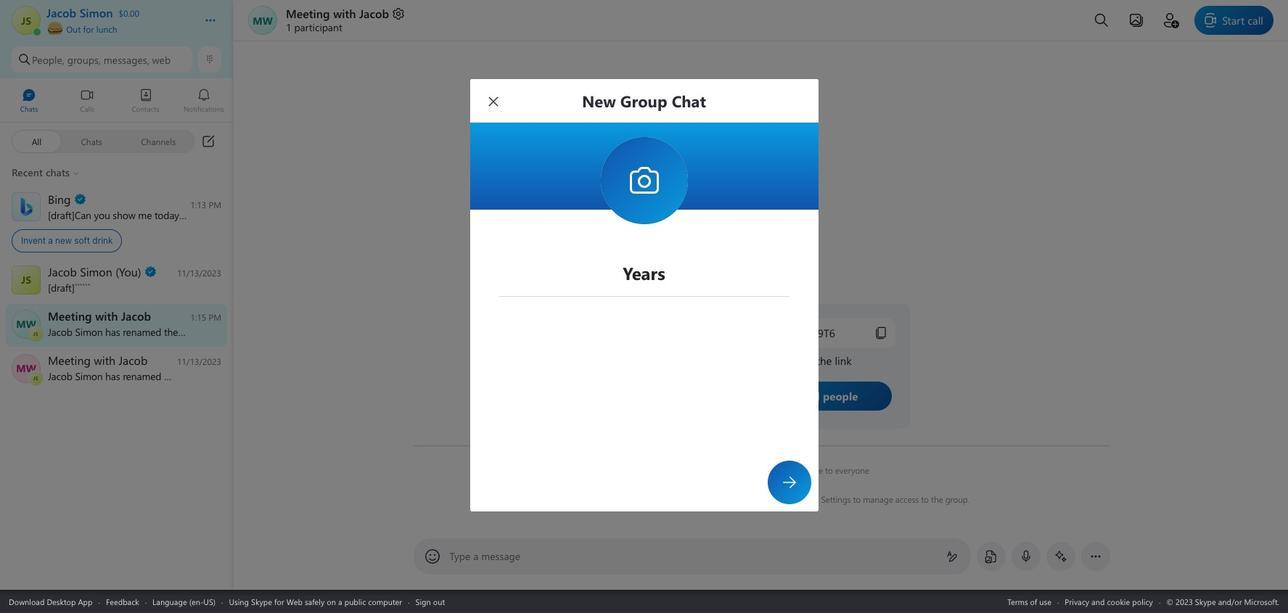 Task type: locate. For each thing, give the bounding box(es) containing it.
sign out link
[[416, 596, 445, 607]]

0 vertical spatial for
[[83, 23, 94, 35]]

invent
[[21, 235, 46, 246]]

tab list
[[0, 82, 233, 122]]

[draft]can
[[48, 208, 91, 222]]

a left public
[[338, 596, 342, 607]]

for
[[83, 23, 94, 35], [274, 596, 284, 607]]

for right out in the left of the page
[[83, 23, 94, 35]]

1 vertical spatial for
[[274, 596, 284, 607]]

for inside out for lunch button
[[83, 23, 94, 35]]

and
[[1092, 596, 1105, 607]]

show
[[113, 208, 136, 222]]

meeting with jacob
[[286, 6, 389, 21]]

on
[[273, 208, 285, 222], [327, 596, 336, 607]]

[draft]`````` button
[[0, 260, 233, 302]]

everyone
[[835, 465, 869, 476]]

top
[[188, 208, 202, 222]]

use
[[1040, 596, 1052, 607]]

on right topics
[[273, 208, 285, 222]]

using skype for web safely on a public computer
[[229, 596, 402, 607]]

privacy and cookie policy
[[1065, 596, 1153, 607]]

chat
[[754, 465, 770, 476]]

to
[[825, 465, 833, 476], [785, 494, 793, 505], [853, 494, 861, 505], [921, 494, 929, 505]]

1 horizontal spatial the
[[931, 494, 943, 505]]

the left chat
[[740, 465, 752, 476]]

channels
[[141, 135, 176, 147]]

1 horizontal spatial on
[[327, 596, 336, 607]]

(en-
[[189, 596, 204, 607]]

web
[[286, 596, 303, 607]]

on right the safely
[[327, 596, 336, 607]]

out for lunch button
[[46, 20, 190, 35]]

desktop
[[47, 596, 76, 607]]

[draft]can you show me today's top trending topics on twitter?
[[48, 208, 321, 222]]

made
[[717, 465, 738, 476]]

0 horizontal spatial for
[[83, 23, 94, 35]]

0 vertical spatial the
[[740, 465, 752, 476]]

us)
[[204, 596, 216, 607]]

cookie
[[1107, 596, 1130, 607]]

today's
[[155, 208, 185, 222]]

0 vertical spatial on
[[273, 208, 285, 222]]

public
[[345, 596, 366, 607]]

soft
[[74, 235, 90, 246]]

a left new
[[48, 235, 53, 246]]

using
[[726, 494, 746, 505]]

feedback
[[106, 596, 139, 607]]

trending
[[205, 208, 242, 222]]

jacob
[[359, 6, 389, 21]]

a
[[48, 235, 53, 246], [749, 494, 753, 505], [473, 550, 479, 563], [338, 596, 342, 607]]

Type a message text field
[[450, 550, 935, 565]]

twitter?
[[287, 208, 321, 222]]

a right type
[[473, 550, 479, 563]]

language (en-us) link
[[153, 596, 216, 607]]

for left web
[[274, 596, 284, 607]]

the
[[740, 465, 752, 476], [931, 494, 943, 505]]

the left group.
[[931, 494, 943, 505]]



Task type: describe. For each thing, give the bounding box(es) containing it.
people,
[[32, 53, 64, 66]]

1 horizontal spatial for
[[274, 596, 284, 607]]

access
[[895, 494, 919, 505]]

this
[[661, 494, 675, 505]]

download
[[9, 596, 45, 607]]

meeting with jacob button
[[286, 6, 406, 21]]

terms of use
[[1008, 596, 1052, 607]]

using
[[229, 596, 249, 607]]

message
[[481, 550, 521, 563]]

joining
[[634, 494, 659, 505]]

download desktop app link
[[9, 596, 93, 607]]

invent a new soft drink
[[21, 235, 113, 246]]

web
[[152, 53, 171, 66]]

0 horizontal spatial on
[[273, 208, 285, 222]]

language
[[153, 596, 187, 607]]

privacy
[[1065, 596, 1090, 607]]

policy
[[1133, 596, 1153, 607]]

you
[[94, 208, 110, 222]]

people, groups, messages, web button
[[12, 46, 192, 73]]

type
[[450, 550, 471, 563]]

sign
[[416, 596, 431, 607]]

terms of use link
[[1008, 596, 1052, 607]]

has made the chat history visible to everyone
[[700, 465, 869, 476]]

computer
[[368, 596, 402, 607]]

out
[[66, 23, 81, 35]]

with
[[333, 6, 356, 21]]

topics
[[245, 208, 271, 222]]

out
[[433, 596, 445, 607]]

people, groups, messages, web
[[32, 53, 171, 66]]

manage
[[863, 494, 893, 505]]

using skype for web safely on a public computer link
[[229, 596, 402, 607]]

1 vertical spatial the
[[931, 494, 943, 505]]

language (en-us)
[[153, 596, 216, 607]]

sign out
[[416, 596, 445, 607]]

of
[[1030, 596, 1038, 607]]

enabled
[[602, 494, 632, 505]]

history
[[772, 465, 798, 476]]

privacy and cookie policy link
[[1065, 596, 1153, 607]]

conversation
[[677, 494, 724, 505]]

app
[[78, 596, 93, 607]]

messages,
[[104, 53, 149, 66]]

to right the visible
[[825, 465, 833, 476]]

0 horizontal spatial the
[[740, 465, 752, 476]]

skype
[[251, 596, 272, 607]]

1 vertical spatial on
[[327, 596, 336, 607]]

me
[[138, 208, 152, 222]]

all
[[32, 135, 42, 147]]

lunch
[[96, 23, 117, 35]]

visible
[[800, 465, 823, 476]]

meeting
[[286, 6, 330, 21]]

to right go
[[785, 494, 793, 505]]

new
[[55, 235, 72, 246]]

terms
[[1008, 596, 1028, 607]]

[draft]``````
[[48, 281, 90, 294]]

enabled joining this conversation using a link. go to group settings to manage access to the group.
[[599, 494, 969, 505]]

has
[[702, 465, 715, 476]]

group.
[[945, 494, 969, 505]]

drink
[[92, 235, 113, 246]]

settings
[[821, 494, 851, 505]]

groups,
[[67, 53, 101, 66]]

safely
[[305, 596, 325, 607]]

feedback link
[[106, 596, 139, 607]]

group
[[795, 494, 819, 505]]

chats
[[81, 135, 102, 147]]

to right access on the right
[[921, 494, 929, 505]]

a left link.
[[749, 494, 753, 505]]

to right settings
[[853, 494, 861, 505]]

Group Name: Years text field
[[499, 249, 789, 296]]

go
[[772, 494, 783, 505]]

download desktop app
[[9, 596, 93, 607]]

link.
[[755, 494, 770, 505]]

out for lunch
[[64, 23, 117, 35]]

type a message
[[450, 550, 521, 563]]



Task type: vqa. For each thing, say whether or not it's contained in the screenshot.
Hey,
no



